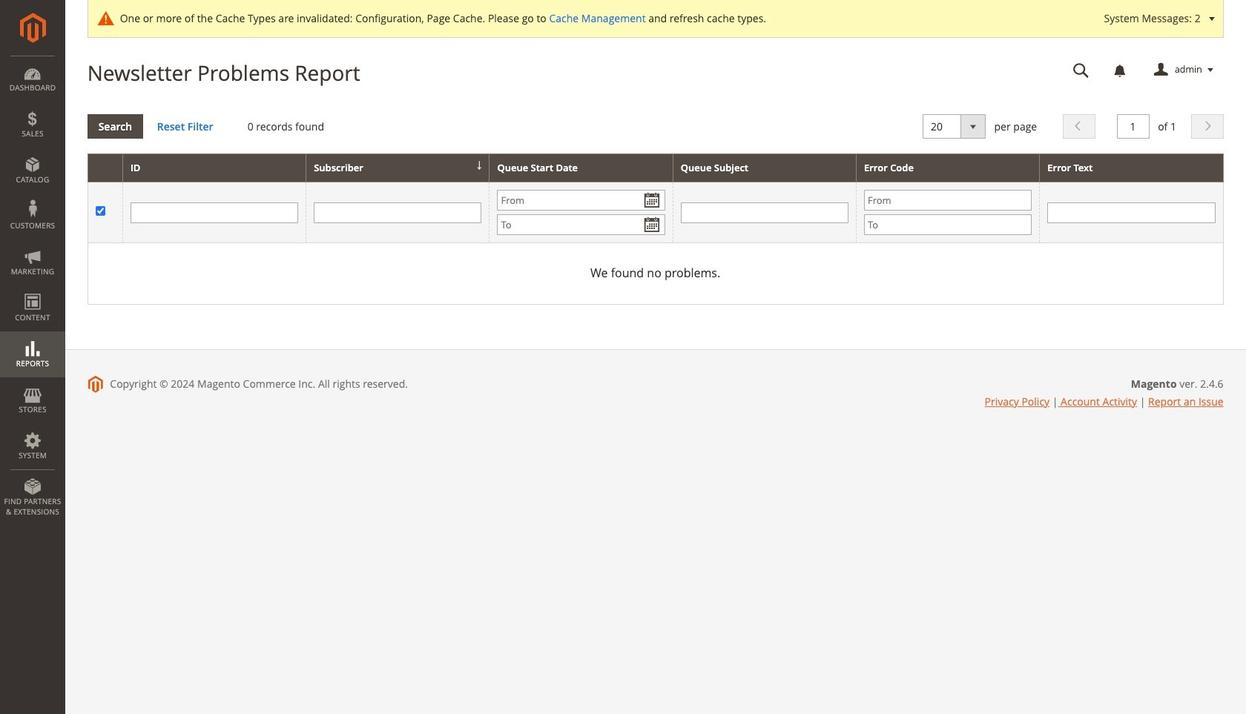 Task type: locate. For each thing, give the bounding box(es) containing it.
To text field
[[497, 215, 665, 235]]

from text field up to text field
[[864, 190, 1032, 211]]

To text field
[[864, 215, 1032, 235]]

from text field for to text box
[[497, 190, 665, 211]]

None text field
[[1117, 114, 1149, 138], [130, 202, 298, 223], [314, 202, 482, 223], [1117, 114, 1149, 138], [130, 202, 298, 223], [314, 202, 482, 223]]

menu bar
[[0, 56, 65, 525]]

From text field
[[497, 190, 665, 211], [864, 190, 1032, 211]]

2 from text field from the left
[[864, 190, 1032, 211]]

from text field for to text field
[[864, 190, 1032, 211]]

magento admin panel image
[[20, 13, 46, 43]]

from text field up to text box
[[497, 190, 665, 211]]

0 horizontal spatial from text field
[[497, 190, 665, 211]]

1 horizontal spatial from text field
[[864, 190, 1032, 211]]

1 from text field from the left
[[497, 190, 665, 211]]

None checkbox
[[95, 206, 105, 216]]

None text field
[[1063, 57, 1100, 83], [681, 202, 849, 223], [1048, 202, 1216, 223], [1063, 57, 1100, 83], [681, 202, 849, 223], [1048, 202, 1216, 223]]



